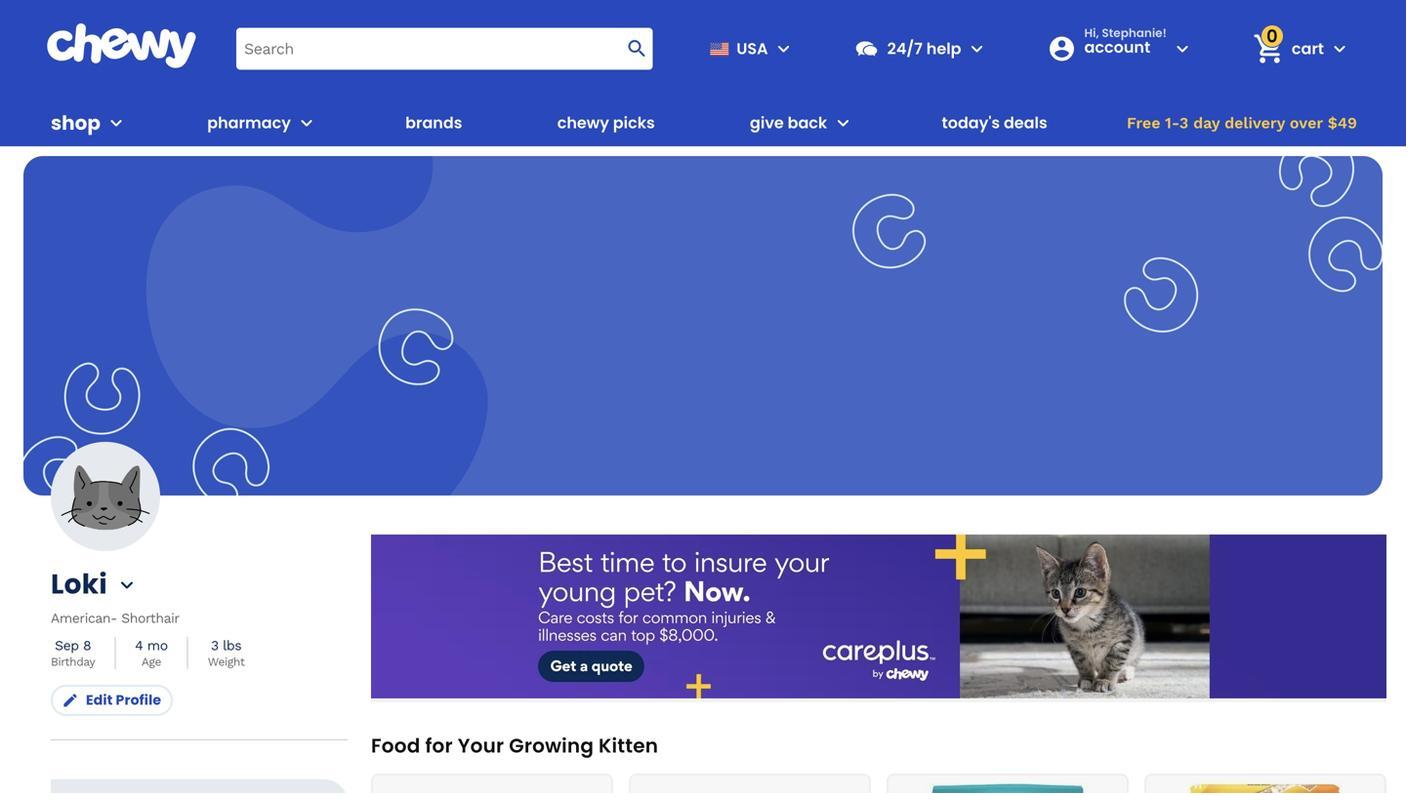 Task type: describe. For each thing, give the bounding box(es) containing it.
give back link
[[742, 100, 827, 146]]

24/7 help link
[[846, 25, 961, 72]]

$49
[[1328, 114, 1357, 132]]

free 1-3 day delivery over $49
[[1127, 114, 1357, 132]]

loki
[[51, 565, 107, 604]]

4
[[135, 638, 143, 654]]

today's deals link
[[934, 100, 1055, 146]]

day
[[1193, 114, 1220, 132]]

deals
[[1004, 112, 1048, 134]]

weight
[[208, 656, 245, 669]]

8
[[83, 638, 91, 654]]

shorthair
[[121, 611, 179, 627]]

age
[[142, 656, 161, 669]]

edit profile
[[86, 691, 161, 710]]

give back
[[750, 112, 827, 134]]

4 mo
[[135, 638, 168, 654]]

help menu image
[[965, 37, 989, 60]]

your
[[458, 733, 504, 760]]

3 inside free 1-3 day delivery over $49 button
[[1179, 114, 1189, 132]]

free 1-3 day delivery over $49 button
[[1127, 100, 1357, 146]]

american- shorthair
[[51, 611, 179, 627]]

sep
[[55, 638, 79, 654]]

chewy picks
[[557, 112, 655, 134]]

Product search field
[[236, 28, 653, 70]]

kitten chow nurture muscle & brain development dry cat food, 14-lb bag image
[[1154, 784, 1377, 794]]

pharmacy link
[[199, 100, 291, 146]]

usa button
[[702, 25, 796, 72]]

account
[[1084, 36, 1151, 58]]

hi,
[[1084, 25, 1099, 41]]

Search text field
[[236, 28, 653, 70]]

3 lbs
[[211, 638, 241, 654]]

edit image
[[63, 693, 78, 709]]

chewy support image
[[854, 36, 880, 61]]

brands
[[405, 112, 462, 134]]

growing
[[509, 733, 594, 760]]

birthday
[[51, 656, 95, 669]]

picks
[[613, 112, 655, 134]]

menu image for usa dropdown button on the top of the page
[[772, 37, 796, 60]]

mo
[[147, 638, 168, 654]]



Task type: vqa. For each thing, say whether or not it's contained in the screenshot.
cup
no



Task type: locate. For each thing, give the bounding box(es) containing it.
menu image right shop
[[104, 111, 128, 135]]

over
[[1290, 114, 1323, 132]]

1 vertical spatial menu image
[[104, 111, 128, 135]]

give back menu image
[[831, 111, 855, 135]]

food
[[371, 733, 420, 760]]

0 horizontal spatial 3
[[211, 638, 218, 654]]

american-
[[51, 611, 117, 627]]

24/7 help
[[887, 37, 961, 59]]

site banner
[[0, 0, 1406, 146]]

cart
[[1292, 37, 1324, 59]]

chewy
[[557, 112, 609, 134]]

0
[[1267, 24, 1278, 49]]

edit
[[86, 691, 113, 710]]

give
[[750, 112, 784, 134]]

brands link
[[398, 100, 470, 146]]

today's deals
[[942, 112, 1048, 134]]

purina one +plus healthy kitten formula natural dry cat food, 16-lb bag image
[[896, 784, 1119, 794]]

hi, stephanie! account
[[1084, 25, 1167, 58]]

usa
[[737, 37, 768, 59]]

profile
[[116, 691, 161, 710]]

0 vertical spatial 3
[[1179, 114, 1189, 132]]

3 left lbs
[[211, 638, 218, 654]]

1 horizontal spatial menu image
[[772, 37, 796, 60]]

kitten
[[599, 733, 658, 760]]

pharmacy
[[207, 112, 291, 134]]

back
[[788, 112, 827, 134]]

0 vertical spatial menu image
[[772, 37, 796, 60]]

0 horizontal spatial menu image
[[104, 111, 128, 135]]

delivery
[[1225, 114, 1285, 132]]

shop
[[51, 109, 101, 137]]

lbs
[[223, 638, 241, 654]]

account menu image
[[1171, 37, 1194, 60]]

menu image inside shop dropdown button
[[104, 111, 128, 135]]

help
[[927, 37, 961, 59]]

24/7
[[887, 37, 923, 59]]

for
[[425, 733, 453, 760]]

menu image right usa
[[772, 37, 796, 60]]

chewy home image
[[46, 23, 197, 68]]

3
[[1179, 114, 1189, 132], [211, 638, 218, 654]]

menu image
[[772, 37, 796, 60], [104, 111, 128, 135]]

food for your growing kitten
[[371, 733, 658, 760]]

chewy picks link
[[550, 100, 663, 146]]

1-
[[1165, 114, 1179, 132]]

shop button
[[51, 100, 128, 146]]

submit search image
[[626, 37, 649, 60]]

pharmacy menu image
[[295, 111, 318, 135]]

menu image for shop dropdown button
[[104, 111, 128, 135]]

today's
[[942, 112, 1000, 134]]

menu image inside usa dropdown button
[[772, 37, 796, 60]]

list
[[371, 774, 1387, 794]]

3 left the day
[[1179, 114, 1189, 132]]

best time to insure your young pet? now. care costs for common injuries & illnesses can top $8,000. get a quote. image
[[371, 535, 1387, 699]]

1 horizontal spatial 3
[[1179, 114, 1189, 132]]

items image
[[1251, 32, 1286, 66]]

1 vertical spatial 3
[[211, 638, 218, 654]]

free
[[1127, 114, 1161, 132]]

sep 8
[[55, 638, 91, 654]]

cart menu image
[[1328, 37, 1352, 60]]

stephanie!
[[1102, 25, 1167, 41]]



